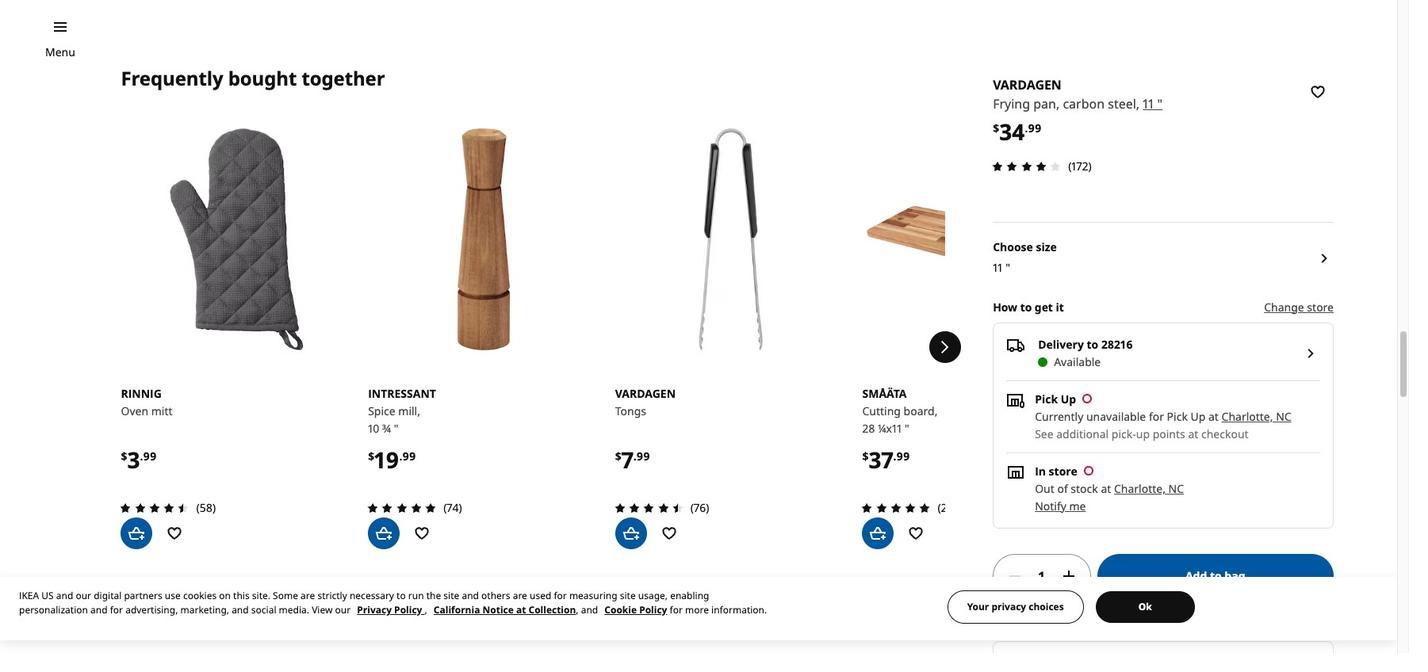 Task type: vqa. For each thing, say whether or not it's contained in the screenshot.
Choose
yes



Task type: locate. For each thing, give the bounding box(es) containing it.
1 horizontal spatial site
[[620, 589, 636, 603]]

pick up the points
[[1167, 409, 1188, 424]]

99 right 19 at the bottom of the page
[[402, 449, 416, 464]]

$ down frying
[[993, 121, 999, 136]]

bought
[[228, 65, 297, 91]]

up up currently
[[1061, 392, 1076, 407]]

. down frying
[[1025, 121, 1028, 136]]

up
[[1061, 392, 1076, 407], [1191, 409, 1206, 424]]

99 right 34
[[1028, 121, 1042, 136]]

and up the california
[[462, 589, 479, 603]]

11 inside 'choose size 11 "'
[[993, 260, 1003, 275]]

99 inside the $ 3 . 99
[[143, 449, 157, 464]]

to for how
[[1020, 300, 1032, 315]]

ikea us and our digital partners use cookies on this site. some are strictly necessary to run the site and others are used for measuring site usage, enabling personalization and for advertising, marketing, and social media. view our
[[19, 589, 709, 617]]

view
[[312, 604, 333, 617]]

(218)
[[938, 500, 962, 515]]

. inside the $ 3 . 99
[[140, 449, 143, 464]]

99 right 7
[[637, 449, 650, 464]]

$ inside $ 19 . 99
[[368, 449, 374, 464]]

charlotte, nc button down up in the right of the page
[[1114, 481, 1184, 496]]

0 vertical spatial vardagen
[[993, 76, 1062, 94]]

out of stock at charlotte, nc group
[[1035, 481, 1184, 496]]

. for 37
[[893, 449, 897, 464]]

1 horizontal spatial are
[[513, 589, 527, 603]]

together
[[302, 65, 385, 91]]

$ 37 . 99
[[862, 445, 910, 475]]

0 horizontal spatial are
[[301, 589, 315, 603]]

enabling
[[670, 589, 709, 603]]

11 down choose
[[993, 260, 1003, 275]]

and right us in the bottom of the page
[[56, 589, 73, 603]]

information.
[[711, 604, 767, 617]]

34
[[999, 117, 1025, 147]]

charlotte,
[[1222, 409, 1273, 424], [1114, 481, 1166, 496]]

oven
[[121, 404, 148, 419]]

add to bag
[[1186, 568, 1246, 583]]

1 vertical spatial vardagen
[[615, 386, 676, 401]]

$ for 3
[[121, 449, 127, 464]]

vardagen
[[993, 76, 1062, 94], [615, 386, 676, 401]]

store up of
[[1049, 464, 1077, 479]]

1 vertical spatial nc
[[1169, 481, 1184, 496]]

7
[[622, 445, 633, 475]]

are up media.
[[301, 589, 315, 603]]

vardagen up frying
[[993, 76, 1062, 94]]

0 vertical spatial charlotte,
[[1222, 409, 1273, 424]]

småäta cutting board, acacia, 28 ¼x11 " image
[[862, 124, 1094, 355]]

" inside vardagen frying pan, carbon steel, 11 "
[[1157, 95, 1163, 113]]

$ down 28 on the right of page
[[862, 449, 869, 464]]

10
[[368, 421, 379, 436]]

intressant spice mill, acacia, 10 ¾ " image
[[368, 124, 599, 355]]

$ down oven
[[121, 449, 127, 464]]

at
[[1209, 409, 1219, 424], [1188, 426, 1199, 441], [1101, 481, 1111, 496], [516, 604, 526, 617]]

review: 4.9 out of 5 stars. total reviews: 74 image
[[363, 499, 440, 518]]

charlotte, nc button up checkout
[[1222, 409, 1292, 424]]

$ inside the $ 34 . 99
[[993, 121, 999, 136]]

$ down 10
[[368, 449, 374, 464]]

rinnig oven mitt, gray image
[[121, 124, 352, 355]]

0 horizontal spatial nc
[[1169, 481, 1184, 496]]

,
[[425, 604, 427, 617], [576, 604, 579, 617]]

$ inside the $ 3 . 99
[[121, 449, 127, 464]]

get
[[1035, 300, 1053, 315]]

0 horizontal spatial charlotte,
[[1114, 481, 1166, 496]]

choices
[[1029, 600, 1064, 614]]

$ for 37
[[862, 449, 869, 464]]

choose size 11 "
[[993, 239, 1057, 275]]

site
[[444, 589, 459, 603], [620, 589, 636, 603]]

0 vertical spatial pick
[[1035, 392, 1058, 407]]

our down strictly
[[335, 604, 351, 617]]

0 horizontal spatial 11
[[993, 260, 1003, 275]]

your privacy choices
[[967, 600, 1064, 614]]

board,
[[904, 404, 938, 419]]

. inside $ 37 . 99
[[893, 449, 897, 464]]

, down the
[[425, 604, 427, 617]]

vardagen inside vardagen frying pan, carbon steel, 11 "
[[993, 76, 1062, 94]]

site up the california
[[444, 589, 459, 603]]

to inside button
[[1210, 568, 1222, 583]]

to left pay
[[1056, 618, 1067, 633]]

0 horizontal spatial ,
[[425, 604, 427, 617]]

to left bag
[[1210, 568, 1222, 583]]

0 vertical spatial charlotte, nc button
[[1222, 409, 1292, 424]]

1 vertical spatial our
[[335, 604, 351, 617]]

privacy
[[992, 600, 1026, 614]]

1 vertical spatial pick
[[1167, 409, 1188, 424]]

(74)
[[443, 500, 462, 515]]

" inside småäta cutting board, 28 ¼x11 "
[[905, 421, 909, 436]]

1 horizontal spatial vardagen
[[993, 76, 1062, 94]]

$
[[993, 121, 999, 136], [121, 449, 127, 464], [368, 449, 374, 464], [615, 449, 622, 464], [862, 449, 869, 464]]

delivery to 28216
[[1038, 337, 1133, 352]]

policy
[[394, 604, 422, 617], [639, 604, 667, 617]]

. for 3
[[140, 449, 143, 464]]

" right the ¾
[[394, 421, 398, 436]]

vardagen for tongs
[[615, 386, 676, 401]]

bag
[[1225, 568, 1246, 583]]

. down tongs
[[633, 449, 637, 464]]

1 vertical spatial store
[[1049, 464, 1077, 479]]

of
[[1057, 481, 1068, 496]]

are left used
[[513, 589, 527, 603]]

2 site from the left
[[620, 589, 636, 603]]

1 horizontal spatial nc
[[1276, 409, 1292, 424]]

at up checkout
[[1209, 409, 1219, 424]]

. down ¼x11
[[893, 449, 897, 464]]

the
[[426, 589, 441, 603]]

, down measuring
[[576, 604, 579, 617]]

99 right 3
[[143, 449, 157, 464]]

pick
[[1035, 392, 1058, 407], [1167, 409, 1188, 424]]

mill,
[[398, 404, 420, 419]]

0 horizontal spatial charlotte, nc button
[[1114, 481, 1184, 496]]

1 horizontal spatial policy
[[639, 604, 667, 617]]

3
[[127, 445, 140, 475]]

0 horizontal spatial vardagen
[[615, 386, 676, 401]]

nc inside the out of stock at charlotte, nc notify me
[[1169, 481, 1184, 496]]

" inside intressant spice mill, 10 ¾ "
[[394, 421, 398, 436]]

charlotte, up checkout
[[1222, 409, 1273, 424]]

11 inside vardagen frying pan, carbon steel, 11 "
[[1143, 95, 1154, 113]]

1 horizontal spatial pick
[[1167, 409, 1188, 424]]

store for change store
[[1307, 300, 1334, 315]]

0 horizontal spatial up
[[1061, 392, 1076, 407]]

carbon
[[1063, 95, 1105, 113]]

how
[[993, 300, 1018, 315]]

1 policy from the left
[[394, 604, 422, 617]]

are
[[301, 589, 315, 603], [513, 589, 527, 603]]

how to get it
[[993, 300, 1064, 315]]

småäta
[[862, 386, 907, 401]]

" right ¼x11
[[905, 421, 909, 436]]

$ inside $ 37 . 99
[[862, 449, 869, 464]]

nc
[[1276, 409, 1292, 424], [1169, 481, 1184, 496]]

currently
[[1035, 409, 1084, 424]]

at right stock
[[1101, 481, 1111, 496]]

for
[[1149, 409, 1164, 424], [554, 589, 567, 603], [110, 604, 123, 617], [670, 604, 683, 617]]

¼x11
[[878, 421, 902, 436]]

at right the points
[[1188, 426, 1199, 441]]

" inside 'choose size 11 "'
[[1006, 260, 1010, 275]]

1 vertical spatial charlotte,
[[1114, 481, 1166, 496]]

1 horizontal spatial charlotte,
[[1222, 409, 1273, 424]]

others
[[481, 589, 510, 603]]

$ inside $ 7 . 99
[[615, 449, 622, 464]]

charlotte, nc button
[[1222, 409, 1292, 424], [1114, 481, 1184, 496]]

necessary
[[350, 589, 394, 603]]

currently unavailable for pick up at charlotte, nc see additional pick-up points at checkout
[[1035, 409, 1292, 441]]

. inside $ 19 . 99
[[399, 449, 402, 464]]

up up checkout
[[1191, 409, 1206, 424]]

it
[[1056, 300, 1064, 315]]

change store
[[1264, 300, 1334, 315]]

mitt
[[151, 404, 172, 419]]

. down intressant spice mill, 10 ¾ "
[[399, 449, 402, 464]]

for up the points
[[1149, 409, 1164, 424]]

store right change
[[1307, 300, 1334, 315]]

store
[[1307, 300, 1334, 315], [1049, 464, 1077, 479]]

stock
[[1071, 481, 1098, 496]]

99 for 37
[[897, 449, 910, 464]]

up inside currently unavailable for pick up at charlotte, nc see additional pick-up points at checkout
[[1191, 409, 1206, 424]]

0 vertical spatial store
[[1307, 300, 1334, 315]]

0 vertical spatial nc
[[1276, 409, 1292, 424]]

your
[[967, 600, 989, 614]]

site up cookie
[[620, 589, 636, 603]]

advertising,
[[125, 604, 178, 617]]

0 horizontal spatial store
[[1049, 464, 1077, 479]]

1 horizontal spatial store
[[1307, 300, 1334, 315]]

. down oven
[[140, 449, 143, 464]]

pick up currently
[[1035, 392, 1058, 407]]

to left run
[[397, 589, 406, 603]]

add
[[1186, 568, 1207, 583]]

to left get at right top
[[1020, 300, 1032, 315]]

store inside button
[[1307, 300, 1334, 315]]

99 inside the $ 34 . 99
[[1028, 121, 1042, 136]]

more
[[685, 604, 709, 617]]

scrollbar
[[121, 577, 945, 601]]

0 vertical spatial 11
[[1143, 95, 1154, 113]]

charlotte, nc button for nc
[[1114, 481, 1184, 496]]

vardagen up tongs
[[615, 386, 676, 401]]

change
[[1264, 300, 1304, 315]]

" right 'steel,'
[[1157, 95, 1163, 113]]

1 are from the left
[[301, 589, 315, 603]]

policy down run
[[394, 604, 422, 617]]

.
[[1025, 121, 1028, 136], [140, 449, 143, 464], [399, 449, 402, 464], [633, 449, 637, 464], [893, 449, 897, 464]]

$ down tongs
[[615, 449, 622, 464]]

media.
[[279, 604, 309, 617]]

california
[[434, 604, 480, 617]]

99 right 37
[[897, 449, 910, 464]]

1 vertical spatial 11
[[993, 260, 1003, 275]]

1 site from the left
[[444, 589, 459, 603]]

"
[[1157, 95, 1163, 113], [1006, 260, 1010, 275], [394, 421, 398, 436], [905, 421, 909, 436]]

1 horizontal spatial 11
[[1143, 95, 1154, 113]]

" down choose
[[1006, 260, 1010, 275]]

$ 7 . 99
[[615, 445, 650, 475]]

0 horizontal spatial our
[[76, 589, 91, 603]]

1 vertical spatial charlotte, nc button
[[1114, 481, 1184, 496]]

policy down usage,
[[639, 604, 667, 617]]

99 inside $ 7 . 99
[[637, 449, 650, 464]]

strictly
[[318, 589, 347, 603]]

1 vertical spatial up
[[1191, 409, 1206, 424]]

to up available
[[1087, 337, 1099, 352]]

$ for 19
[[368, 449, 374, 464]]

2 , from the left
[[576, 604, 579, 617]]

1 horizontal spatial ,
[[576, 604, 579, 617]]

our left digital
[[76, 589, 91, 603]]

menu button
[[45, 44, 75, 61]]

99 inside $ 19 . 99
[[402, 449, 416, 464]]

charlotte, down up in the right of the page
[[1114, 481, 1166, 496]]

pick inside currently unavailable for pick up at charlotte, nc see additional pick-up points at checkout
[[1167, 409, 1188, 424]]

1 horizontal spatial up
[[1191, 409, 1206, 424]]

. inside $ 7 . 99
[[633, 449, 637, 464]]

(76)
[[691, 500, 709, 515]]

0 horizontal spatial site
[[444, 589, 459, 603]]

privacy policy , california notice at collection , and cookie policy for more information.
[[357, 604, 767, 617]]

spice
[[368, 404, 395, 419]]

up
[[1136, 426, 1150, 441]]

additional
[[1057, 426, 1109, 441]]

11 right 'steel,'
[[1143, 95, 1154, 113]]

1 horizontal spatial charlotte, nc button
[[1222, 409, 1292, 424]]

99 inside $ 37 . 99
[[897, 449, 910, 464]]

0 horizontal spatial policy
[[394, 604, 422, 617]]



Task type: describe. For each thing, give the bounding box(es) containing it.
ikea
[[19, 589, 39, 603]]

size
[[1036, 239, 1057, 254]]

0 horizontal spatial pick
[[1035, 392, 1058, 407]]

cookie
[[605, 604, 637, 617]]

99 for 7
[[637, 449, 650, 464]]

cookies
[[183, 589, 217, 603]]

nc inside currently unavailable for pick up at charlotte, nc see additional pick-up points at checkout
[[1276, 409, 1292, 424]]

$ 19 . 99
[[368, 445, 416, 475]]

personalization
[[19, 604, 88, 617]]

. for 7
[[633, 449, 637, 464]]

for down "enabling" in the bottom of the page
[[670, 604, 683, 617]]

vardagen tongs image
[[615, 124, 847, 355]]

notify
[[1035, 499, 1067, 514]]

0 vertical spatial up
[[1061, 392, 1076, 407]]

(172)
[[1068, 158, 1092, 173]]

charlotte, nc button for at
[[1222, 409, 1292, 424]]

$ for 7
[[615, 449, 622, 464]]

$ 34 . 99
[[993, 117, 1042, 147]]

vardagen frying pan, carbon steel, 11 "
[[993, 76, 1163, 113]]

(58)
[[196, 500, 216, 515]]

19
[[374, 445, 399, 475]]

Quantity input value text field
[[1031, 554, 1053, 598]]

frequently
[[121, 65, 223, 91]]

$ 3 . 99
[[121, 445, 157, 475]]

28
[[862, 421, 875, 436]]

notice
[[483, 604, 514, 617]]

for up privacy policy , california notice at collection , and cookie policy for more information.
[[554, 589, 567, 603]]

menu
[[45, 44, 75, 59]]

. for 19
[[399, 449, 402, 464]]

in
[[1035, 464, 1046, 479]]

2 policy from the left
[[639, 604, 667, 617]]

at right notice
[[516, 604, 526, 617]]

store for in store
[[1049, 464, 1077, 479]]

more ways to pay
[[993, 618, 1090, 633]]

99 for 19
[[402, 449, 416, 464]]

at inside the out of stock at charlotte, nc notify me
[[1101, 481, 1111, 496]]

available
[[1054, 354, 1101, 369]]

to for delivery
[[1087, 337, 1099, 352]]

site.
[[252, 589, 270, 603]]

review: 4.3 out of 5 stars. total reviews: 58 image
[[116, 499, 193, 518]]

some
[[273, 589, 298, 603]]

¾
[[382, 421, 391, 436]]

0 vertical spatial our
[[76, 589, 91, 603]]

(172) button
[[988, 157, 1092, 176]]

småäta cutting board, 28 ¼x11 "
[[862, 386, 938, 436]]

cookie policy link
[[605, 604, 667, 617]]

review: 4.7 out of 5 stars. total reviews: 76 image
[[610, 499, 687, 518]]

99 for 3
[[143, 449, 157, 464]]

marketing,
[[180, 604, 229, 617]]

unavailable
[[1086, 409, 1146, 424]]

to for add
[[1210, 568, 1222, 583]]

run
[[408, 589, 424, 603]]

2 are from the left
[[513, 589, 527, 603]]

11 " button
[[1143, 95, 1163, 114]]

right image
[[1301, 344, 1320, 363]]

delivery
[[1038, 337, 1084, 352]]

on
[[219, 589, 231, 603]]

ok button
[[1096, 592, 1195, 623]]

frequently bought together
[[121, 65, 385, 91]]

and down this
[[232, 604, 249, 617]]

cutting
[[862, 404, 901, 419]]

review: 3.8 out of 5 stars. total reviews: 172 image
[[988, 157, 1065, 176]]

vardagen tongs
[[615, 386, 676, 419]]

and down measuring
[[581, 604, 598, 617]]

this
[[233, 589, 250, 603]]

checkout
[[1201, 426, 1249, 441]]

measuring
[[569, 589, 617, 603]]

collection
[[529, 604, 576, 617]]

1 , from the left
[[425, 604, 427, 617]]

currently unavailable for pick up at charlotte, nc group
[[1035, 409, 1292, 424]]

charlotte, inside the out of stock at charlotte, nc notify me
[[1114, 481, 1166, 496]]

1 horizontal spatial our
[[335, 604, 351, 617]]

more
[[993, 618, 1022, 633]]

28216
[[1101, 337, 1133, 352]]

use
[[165, 589, 181, 603]]

pick up
[[1035, 392, 1076, 407]]

for down digital
[[110, 604, 123, 617]]

pick-
[[1112, 426, 1136, 441]]

see
[[1035, 426, 1054, 441]]

steel,
[[1108, 95, 1140, 113]]

usage,
[[638, 589, 668, 603]]

digital
[[94, 589, 122, 603]]

and down digital
[[90, 604, 108, 617]]

us
[[41, 589, 54, 603]]

pay
[[1070, 618, 1090, 633]]

california notice at collection link
[[434, 604, 576, 617]]

social
[[251, 604, 276, 617]]

for inside currently unavailable for pick up at charlotte, nc see additional pick-up points at checkout
[[1149, 409, 1164, 424]]

rinnig oven mitt
[[121, 386, 172, 419]]

points
[[1153, 426, 1185, 441]]

. inside the $ 34 . 99
[[1025, 121, 1028, 136]]

tongs
[[615, 404, 646, 419]]

partners
[[124, 589, 162, 603]]

notify me button
[[1035, 499, 1086, 514]]

pan,
[[1034, 95, 1060, 113]]

intressant spice mill, 10 ¾ "
[[368, 386, 436, 436]]

rinnig
[[121, 386, 162, 401]]

intressant
[[368, 386, 436, 401]]

ok
[[1139, 600, 1152, 614]]

privacy policy link
[[357, 604, 425, 617]]

change store button
[[1264, 299, 1334, 316]]

charlotte, inside currently unavailable for pick up at charlotte, nc see additional pick-up points at checkout
[[1222, 409, 1273, 424]]

review: 4.9 out of 5 stars. total reviews: 218 image
[[858, 499, 935, 518]]

your privacy choices button
[[947, 591, 1084, 624]]

out of stock at charlotte, nc notify me
[[1035, 481, 1184, 514]]

privacy
[[357, 604, 392, 617]]

vardagen for frying
[[993, 76, 1062, 94]]

to inside the ikea us and our digital partners use cookies on this site. some are strictly necessary to run the site and others are used for measuring site usage, enabling personalization and for advertising, marketing, and social media. view our
[[397, 589, 406, 603]]

37
[[869, 445, 893, 475]]

ways
[[1025, 618, 1053, 633]]



